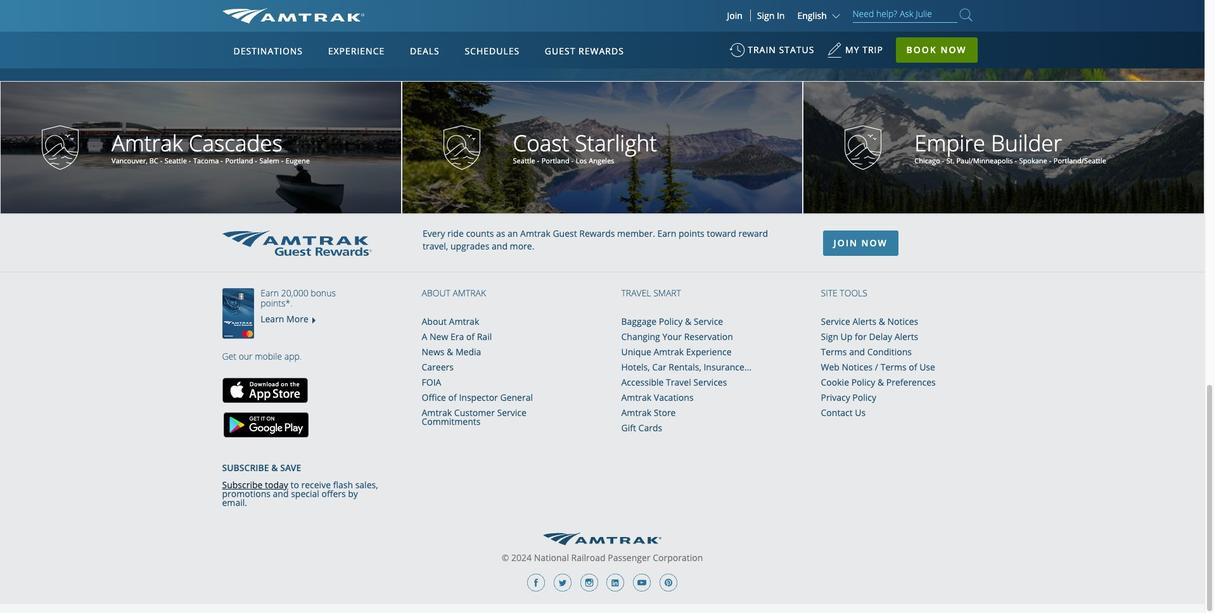 Task type: vqa. For each thing, say whether or not it's contained in the screenshot.
points
yes



Task type: describe. For each thing, give the bounding box(es) containing it.
amtrak on youtube image
[[633, 574, 651, 592]]

baggage policy & service link
[[622, 316, 723, 328]]

seattle inside coast starlight seattle portland los angeles
[[513, 156, 535, 166]]

destinations
[[234, 45, 303, 57]]

today
[[265, 479, 288, 491]]

corporation
[[653, 552, 703, 564]]

ride
[[448, 228, 464, 240]]

commitments
[[422, 416, 481, 428]]

contact
[[821, 407, 853, 419]]

regions map image
[[269, 106, 574, 283]]

service alerts & notices sign up for delay alerts terms and conditions web notices / terms of use cookie policy & preferences privacy policy contact us
[[821, 316, 936, 419]]

service alerts & notices link
[[821, 316, 919, 328]]

changing
[[622, 331, 660, 343]]

guest rewards button
[[540, 34, 629, 69]]

starlight
[[575, 128, 657, 158]]

0 vertical spatial sign
[[757, 10, 775, 22]]

of inside service alerts & notices sign up for delay alerts terms and conditions web notices / terms of use cookie policy & preferences privacy policy contact us
[[909, 361, 918, 373]]

delay
[[869, 331, 893, 343]]

sign in button
[[757, 10, 785, 22]]

rentals,
[[669, 361, 702, 373]]

amtrak inside amtrak cascades vancouver, bc seattle tacoma portland salem eugene
[[112, 128, 183, 158]]

subscribe
[[222, 462, 269, 474]]

& inside baggage policy & service changing your reservation unique amtrak experience hotels, car rentals, insurance... accessible travel services amtrak vacations amtrak store gift cards
[[685, 316, 692, 328]]

book now
[[907, 44, 967, 56]]

now
[[862, 237, 888, 249]]

now
[[941, 44, 967, 56]]

car
[[652, 361, 667, 373]]

accessible travel services link
[[622, 377, 727, 389]]

amtrak down accessible
[[622, 392, 652, 404]]

changing your reservation link
[[622, 331, 733, 343]]

amtrak inside the every ride counts as an amtrak guest rewards member. earn points toward reward travel, upgrades and more.
[[520, 228, 551, 240]]

flash
[[333, 479, 353, 491]]

member.
[[617, 228, 655, 240]]

2024
[[512, 552, 532, 564]]

amtrak down your
[[654, 346, 684, 358]]

foia link
[[422, 377, 441, 389]]

about for about amtrak a new era of rail news & media careers foia office of inspector general amtrak customer service commitments
[[422, 316, 447, 328]]

upgrades
[[451, 240, 490, 252]]

careers link
[[422, 361, 454, 373]]

empire
[[915, 128, 986, 158]]

travel,
[[423, 240, 448, 252]]

your
[[663, 331, 682, 343]]

amtrak vacations link
[[622, 392, 694, 404]]

train status link
[[730, 38, 815, 69]]

gift cards link
[[622, 422, 663, 434]]

empire builder image
[[845, 126, 882, 170]]

sales,
[[355, 479, 378, 491]]

toward
[[707, 228, 736, 240]]

learn more link
[[261, 313, 309, 325]]

rewards inside the every ride counts as an amtrak guest rewards member. earn points toward reward travel, upgrades and more.
[[580, 228, 615, 240]]

train status
[[748, 44, 815, 56]]

site
[[821, 287, 838, 299]]

amtrak customer service commitments link
[[422, 407, 527, 428]]

as
[[496, 228, 505, 240]]

to
[[291, 479, 299, 491]]

up
[[841, 331, 853, 343]]

email.
[[222, 497, 247, 509]]

guest inside popup button
[[545, 45, 576, 57]]

0 horizontal spatial of
[[449, 392, 457, 404]]

baggage
[[622, 316, 657, 328]]

tools
[[840, 287, 868, 299]]

my trip
[[846, 44, 884, 56]]

spokane
[[1020, 156, 1048, 166]]

amtrak on facebook image
[[528, 574, 545, 592]]

english
[[798, 10, 827, 22]]

amtrak on instagram image
[[580, 574, 598, 592]]

mobile
[[255, 351, 282, 363]]

/
[[875, 361, 879, 373]]

by
[[348, 488, 358, 500]]

foia
[[422, 377, 441, 389]]

join for join now
[[834, 237, 858, 249]]

get our mobile app.
[[222, 351, 302, 363]]

web
[[821, 361, 840, 373]]

banner containing join
[[0, 0, 1205, 293]]

hotels, car rentals, insurance... link
[[622, 361, 752, 373]]

inspector
[[459, 392, 498, 404]]

insurance...
[[704, 361, 752, 373]]

cascades train image
[[42, 126, 79, 170]]

book now button
[[896, 37, 978, 63]]

and inside the every ride counts as an amtrak guest rewards member. earn points toward reward travel, upgrades and more.
[[492, 240, 508, 252]]

more.
[[510, 240, 535, 252]]

smart
[[654, 287, 681, 299]]

portland inside coast starlight seattle portland los angeles
[[542, 156, 570, 166]]

earn 20,000 bonus points*. learn more
[[261, 287, 336, 325]]

© 2024 national railroad passenger corporation
[[502, 552, 703, 564]]

baggage policy & service changing your reservation unique amtrak experience hotels, car rentals, insurance... accessible travel services amtrak vacations amtrak store gift cards
[[622, 316, 752, 434]]

coast starlight route image
[[0, 0, 1205, 81]]

guest inside the every ride counts as an amtrak guest rewards member. earn points toward reward travel, upgrades and more.
[[553, 228, 577, 240]]

seattle inside amtrak cascades vancouver, bc seattle tacoma portland salem eugene
[[165, 156, 187, 166]]

news
[[422, 346, 445, 358]]

©
[[502, 552, 509, 564]]

unique amtrak experience link
[[622, 346, 732, 358]]

amtrak cascades vancouver, bc seattle tacoma portland salem eugene
[[112, 128, 310, 166]]

vancouver,
[[112, 156, 148, 166]]

tacoma
[[193, 156, 219, 166]]

office of inspector general link
[[422, 392, 533, 404]]

learn
[[261, 313, 284, 325]]

amtrak up about amtrak link
[[453, 287, 486, 299]]

0 vertical spatial terms
[[821, 346, 847, 358]]

amtrak guest rewards preferred mastercard image
[[222, 288, 260, 339]]

1 horizontal spatial of
[[466, 331, 475, 343]]

search icon image
[[960, 6, 973, 23]]

bonus
[[311, 287, 336, 299]]

1 vertical spatial policy
[[852, 377, 876, 389]]

angeles
[[589, 156, 614, 166]]

national
[[534, 552, 569, 564]]

preferences
[[887, 377, 936, 389]]

general
[[500, 392, 533, 404]]

era
[[451, 331, 464, 343]]

service inside baggage policy & service changing your reservation unique amtrak experience hotels, car rentals, insurance... accessible travel services amtrak vacations amtrak store gift cards
[[694, 316, 723, 328]]

unique
[[622, 346, 652, 358]]

Please enter your search item search field
[[853, 6, 957, 23]]

0 horizontal spatial alerts
[[853, 316, 877, 328]]

pinterest image
[[660, 574, 677, 592]]

amtrak on twitter image
[[554, 574, 572, 592]]



Task type: locate. For each thing, give the bounding box(es) containing it.
0 vertical spatial about
[[422, 287, 451, 299]]

about
[[422, 287, 451, 299], [422, 316, 447, 328]]

salem
[[260, 156, 279, 166]]

1 horizontal spatial terms
[[881, 361, 907, 373]]

amtrak image
[[222, 8, 364, 23], [543, 533, 662, 546]]

1 about from the top
[[422, 287, 451, 299]]

0 vertical spatial travel
[[622, 287, 651, 299]]

1 vertical spatial alerts
[[895, 331, 919, 343]]

earn inside earn 20,000 bonus points*. learn more
[[261, 287, 279, 299]]

1 vertical spatial about
[[422, 316, 447, 328]]

0 vertical spatial guest
[[545, 45, 576, 57]]

1 vertical spatial amtrak image
[[543, 533, 662, 546]]

1 horizontal spatial travel
[[666, 377, 691, 389]]

policy inside baggage policy & service changing your reservation unique amtrak experience hotels, car rentals, insurance... accessible travel services amtrak vacations amtrak store gift cards
[[659, 316, 683, 328]]

my
[[846, 44, 860, 56]]

travel up baggage in the bottom of the page
[[622, 287, 651, 299]]

subscribe today
[[222, 479, 288, 491]]

2 vertical spatial policy
[[853, 392, 877, 404]]

privacy policy link
[[821, 392, 877, 404]]

1 horizontal spatial portland
[[542, 156, 570, 166]]

in
[[777, 10, 785, 22]]

2 about from the top
[[422, 316, 447, 328]]

20,000
[[281, 287, 309, 299]]

service down general
[[497, 407, 527, 419]]

guest
[[545, 45, 576, 57], [553, 228, 577, 240]]

0 vertical spatial and
[[492, 240, 508, 252]]

0 horizontal spatial sign
[[757, 10, 775, 22]]

sign left up at the bottom right of page
[[821, 331, 839, 343]]

terms down conditions
[[881, 361, 907, 373]]

notices up delay on the right bottom
[[888, 316, 919, 328]]

0 horizontal spatial and
[[273, 488, 289, 500]]

us
[[855, 407, 866, 419]]

0 vertical spatial of
[[466, 331, 475, 343]]

0 horizontal spatial join
[[727, 10, 743, 22]]

coast
[[513, 128, 569, 158]]

1 horizontal spatial experience
[[686, 346, 732, 358]]

1 vertical spatial join
[[834, 237, 858, 249]]

service inside service alerts & notices sign up for delay alerts terms and conditions web notices / terms of use cookie policy & preferences privacy policy contact us
[[821, 316, 851, 328]]

travel smart
[[622, 287, 681, 299]]

0 vertical spatial amtrak image
[[222, 8, 364, 23]]

special
[[291, 488, 319, 500]]

receive
[[301, 479, 331, 491]]

footer containing subscribe & save
[[222, 438, 384, 509]]

1 horizontal spatial notices
[[888, 316, 919, 328]]

portland
[[225, 156, 253, 166], [542, 156, 570, 166]]

terms and conditions link
[[821, 346, 912, 358]]

1 vertical spatial travel
[[666, 377, 691, 389]]

earn left 20,000
[[261, 287, 279, 299]]

amtrak store link
[[622, 407, 676, 419]]

sign
[[757, 10, 775, 22], [821, 331, 839, 343]]

conditions
[[868, 346, 912, 358]]

news & media link
[[422, 346, 481, 358]]

about up new
[[422, 316, 447, 328]]

1 horizontal spatial sign
[[821, 331, 839, 343]]

1 horizontal spatial service
[[694, 316, 723, 328]]

get
[[222, 351, 236, 363]]

join left sign in button
[[727, 10, 743, 22]]

1 vertical spatial of
[[909, 361, 918, 373]]

1 vertical spatial terms
[[881, 361, 907, 373]]

& down web notices / terms of use link on the bottom of page
[[878, 377, 884, 389]]

1 vertical spatial notices
[[842, 361, 873, 373]]

and down the for
[[849, 346, 865, 358]]

deals button
[[405, 34, 445, 69]]

every ride counts as an amtrak guest rewards member. earn points toward reward travel, upgrades and more.
[[423, 228, 768, 252]]

rewards inside popup button
[[579, 45, 624, 57]]

points
[[679, 228, 705, 240]]

0 horizontal spatial terms
[[821, 346, 847, 358]]

offers
[[322, 488, 346, 500]]

seattle left los
[[513, 156, 535, 166]]

2 horizontal spatial service
[[821, 316, 851, 328]]

sign in
[[757, 10, 785, 22]]

deals
[[410, 45, 440, 57]]

application
[[269, 106, 574, 283]]

join left now
[[834, 237, 858, 249]]

0 vertical spatial policy
[[659, 316, 683, 328]]

promotions
[[222, 488, 271, 500]]

about amtrak link
[[422, 316, 479, 328]]

1 horizontal spatial seattle
[[513, 156, 535, 166]]

st.
[[947, 156, 955, 166]]

and inside service alerts & notices sign up for delay alerts terms and conditions web notices / terms of use cookie policy & preferences privacy policy contact us
[[849, 346, 865, 358]]

services
[[694, 377, 727, 389]]

0 vertical spatial earn
[[658, 228, 677, 240]]

1 vertical spatial rewards
[[580, 228, 615, 240]]

portland left 'salem'
[[225, 156, 253, 166]]

portland left los
[[542, 156, 570, 166]]

experience inside popup button
[[328, 45, 385, 57]]

subscribe & save
[[222, 462, 301, 474]]

subscribe
[[222, 479, 263, 491]]

join now link
[[823, 231, 899, 256]]

notices down terms and conditions link
[[842, 361, 873, 373]]

application inside banner
[[269, 106, 574, 283]]

terms up web
[[821, 346, 847, 358]]

points*.
[[261, 297, 293, 309]]

1 vertical spatial and
[[849, 346, 865, 358]]

2 vertical spatial and
[[273, 488, 289, 500]]

and down the as
[[492, 240, 508, 252]]

bc
[[149, 156, 158, 166]]

0 vertical spatial rewards
[[579, 45, 624, 57]]

1 horizontal spatial and
[[492, 240, 508, 252]]

use
[[920, 361, 936, 373]]

1 vertical spatial experience
[[686, 346, 732, 358]]

1 horizontal spatial earn
[[658, 228, 677, 240]]

new
[[430, 331, 448, 343]]

counts
[[466, 228, 494, 240]]

cookie policy & preferences link
[[821, 377, 936, 389]]

1 horizontal spatial alerts
[[895, 331, 919, 343]]

join inside "link"
[[834, 237, 858, 249]]

book
[[907, 44, 937, 56]]

and inside to receive flash sales, promotions and special offers by email.
[[273, 488, 289, 500]]

0 vertical spatial alerts
[[853, 316, 877, 328]]

about up about amtrak link
[[422, 287, 451, 299]]

subscribe today link
[[222, 479, 288, 491]]

None text field
[[107, 128, 388, 166], [509, 128, 790, 166], [910, 128, 1192, 166], [107, 128, 388, 166], [509, 128, 790, 166], [910, 128, 1192, 166]]

1 vertical spatial sign
[[821, 331, 839, 343]]

guest rewards
[[545, 45, 624, 57]]

portland inside amtrak cascades vancouver, bc seattle tacoma portland salem eugene
[[225, 156, 253, 166]]

media
[[456, 346, 481, 358]]

service up up at the bottom right of page
[[821, 316, 851, 328]]

1 seattle from the left
[[165, 156, 187, 166]]

2 seattle from the left
[[513, 156, 535, 166]]

0 vertical spatial experience
[[328, 45, 385, 57]]

join for join
[[727, 10, 743, 22]]

policy down / on the bottom right
[[852, 377, 876, 389]]

amtrak image up destinations
[[222, 8, 364, 23]]

vacations
[[654, 392, 694, 404]]

join now
[[834, 237, 888, 249]]

policy
[[659, 316, 683, 328], [852, 377, 876, 389], [853, 392, 877, 404]]

every
[[423, 228, 445, 240]]

1 vertical spatial guest
[[553, 228, 577, 240]]

earn inside the every ride counts as an amtrak guest rewards member. earn points toward reward travel, upgrades and more.
[[658, 228, 677, 240]]

sign left in
[[757, 10, 775, 22]]

privacy
[[821, 392, 850, 404]]

0 vertical spatial join
[[727, 10, 743, 22]]

amtrak image up © 2024 national railroad passenger corporation
[[543, 533, 662, 546]]

& up delay on the right bottom
[[879, 316, 885, 328]]

2 horizontal spatial of
[[909, 361, 918, 373]]

of right office
[[449, 392, 457, 404]]

join inside banner
[[727, 10, 743, 22]]

app.
[[284, 351, 302, 363]]

about inside about amtrak a new era of rail news & media careers foia office of inspector general amtrak customer service commitments
[[422, 316, 447, 328]]

about amtrak a new era of rail news & media careers foia office of inspector general amtrak customer service commitments
[[422, 316, 533, 428]]

empire builder chicago st. paul/minneapolis spokane portland/seattle
[[915, 128, 1107, 166]]

site tools
[[821, 287, 868, 299]]

coast starlight image
[[443, 126, 480, 170]]

service up reservation on the right bottom of the page
[[694, 316, 723, 328]]

0 horizontal spatial service
[[497, 407, 527, 419]]

hotels,
[[622, 361, 650, 373]]

paul/minneapolis
[[957, 156, 1013, 166]]

earn left points
[[658, 228, 677, 240]]

& down the "a new era of rail" link
[[447, 346, 453, 358]]

service
[[694, 316, 723, 328], [821, 316, 851, 328], [497, 407, 527, 419]]

portland/seattle
[[1054, 156, 1107, 166]]

a
[[422, 331, 427, 343]]

& inside about amtrak a new era of rail news & media careers foia office of inspector general amtrak customer service commitments
[[447, 346, 453, 358]]

about for about amtrak
[[422, 287, 451, 299]]

travel up vacations
[[666, 377, 691, 389]]

0 horizontal spatial seattle
[[165, 156, 187, 166]]

contact us link
[[821, 407, 866, 419]]

0 horizontal spatial earn
[[261, 287, 279, 299]]

amtrak up more.
[[520, 228, 551, 240]]

amtrak left tacoma
[[112, 128, 183, 158]]

office
[[422, 392, 446, 404]]

1 portland from the left
[[225, 156, 253, 166]]

schedules
[[465, 45, 520, 57]]

0 horizontal spatial portland
[[225, 156, 253, 166]]

0 horizontal spatial amtrak image
[[222, 8, 364, 23]]

travel inside baggage policy & service changing your reservation unique amtrak experience hotels, car rentals, insurance... accessible travel services amtrak vacations amtrak store gift cards
[[666, 377, 691, 389]]

sign inside service alerts & notices sign up for delay alerts terms and conditions web notices / terms of use cookie policy & preferences privacy policy contact us
[[821, 331, 839, 343]]

of left "use"
[[909, 361, 918, 373]]

to receive flash sales, promotions and special offers by email.
[[222, 479, 378, 509]]

1 horizontal spatial amtrak image
[[543, 533, 662, 546]]

alerts up conditions
[[895, 331, 919, 343]]

2 portland from the left
[[542, 156, 570, 166]]

amtrak on linkedin image
[[607, 574, 625, 592]]

careers
[[422, 361, 454, 373]]

banner
[[0, 0, 1205, 293]]

gift
[[622, 422, 636, 434]]

amtrak up era
[[449, 316, 479, 328]]

& left save
[[271, 462, 278, 474]]

status
[[779, 44, 815, 56]]

service inside about amtrak a new era of rail news & media careers foia office of inspector general amtrak customer service commitments
[[497, 407, 527, 419]]

and left to
[[273, 488, 289, 500]]

amtrak guest rewards image
[[222, 231, 372, 256]]

cards
[[639, 422, 663, 434]]

policy up us
[[853, 392, 877, 404]]

our
[[239, 351, 253, 363]]

coast starlight seattle portland los angeles
[[513, 128, 657, 166]]

0 vertical spatial notices
[[888, 316, 919, 328]]

0 horizontal spatial travel
[[622, 287, 651, 299]]

of right era
[[466, 331, 475, 343]]

travel
[[622, 287, 651, 299], [666, 377, 691, 389]]

web notices / terms of use link
[[821, 361, 936, 373]]

amtrak up gift cards link
[[622, 407, 652, 419]]

0 horizontal spatial notices
[[842, 361, 873, 373]]

2 vertical spatial of
[[449, 392, 457, 404]]

footer containing every ride counts as an amtrak guest rewards member. earn points toward reward travel, upgrades and more.
[[0, 214, 1205, 605]]

1 vertical spatial earn
[[261, 287, 279, 299]]

1 horizontal spatial join
[[834, 237, 858, 249]]

rewards
[[579, 45, 624, 57], [580, 228, 615, 240]]

experience inside baggage policy & service changing your reservation unique amtrak experience hotels, car rentals, insurance... accessible travel services amtrak vacations amtrak store gift cards
[[686, 346, 732, 358]]

policy up your
[[659, 316, 683, 328]]

footer
[[0, 214, 1205, 605], [222, 438, 384, 509]]

save
[[280, 462, 301, 474]]

seattle right bc
[[165, 156, 187, 166]]

& up changing your reservation link
[[685, 316, 692, 328]]

amtrak down office
[[422, 407, 452, 419]]

train
[[748, 44, 776, 56]]

customer
[[454, 407, 495, 419]]

0 horizontal spatial experience
[[328, 45, 385, 57]]

2 horizontal spatial and
[[849, 346, 865, 358]]

chicago
[[915, 156, 941, 166]]

alerts up the for
[[853, 316, 877, 328]]



